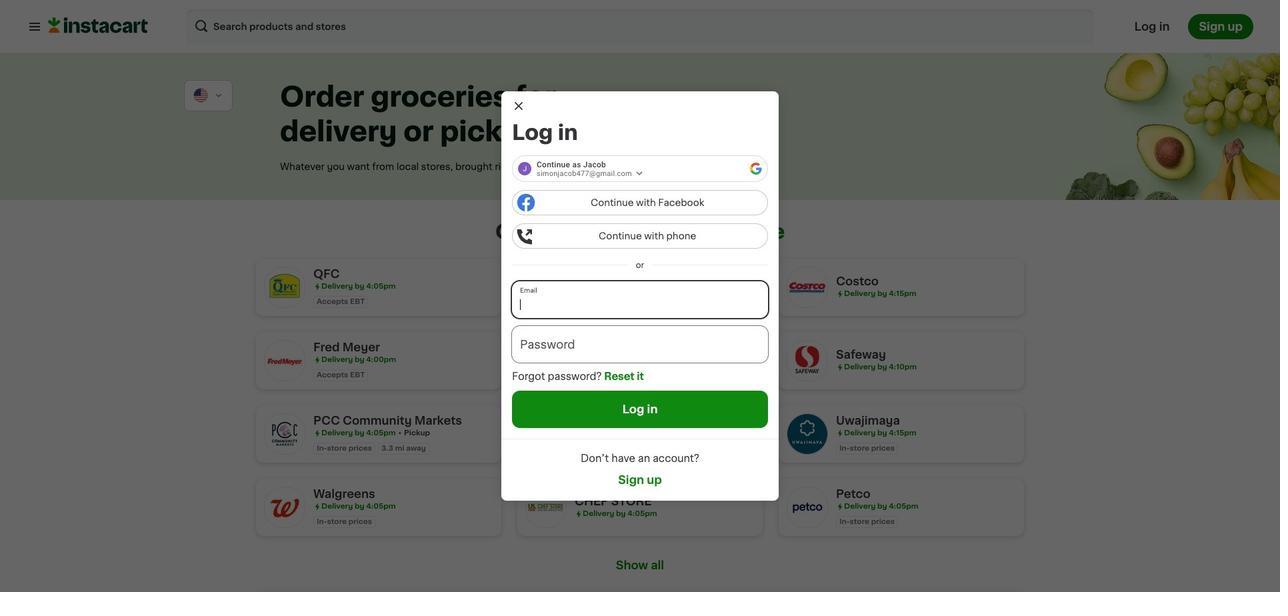 Task type: describe. For each thing, give the bounding box(es) containing it.
qfc delivery now image
[[526, 267, 567, 308]]

Password password field
[[512, 326, 768, 363]]

Email email field
[[512, 281, 768, 318]]

walgreens image
[[264, 487, 306, 528]]

uwajimaya image
[[787, 414, 828, 455]]

open main menu image
[[27, 18, 43, 34]]

chef'store image
[[526, 487, 567, 528]]

sprouts farmers market image
[[526, 414, 567, 455]]

metropolitan market image
[[526, 340, 567, 382]]

pcc community markets image
[[264, 414, 306, 455]]



Task type: vqa. For each thing, say whether or not it's contained in the screenshot.
Email email field
yes



Task type: locate. For each thing, give the bounding box(es) containing it.
instacart home image
[[48, 17, 148, 33]]

petco image
[[787, 487, 828, 528]]

close modal image
[[512, 99, 526, 113]]

fred meyer image
[[264, 340, 306, 382]]

safeway image
[[787, 340, 828, 382]]

costco image
[[787, 267, 828, 308]]

qfc image
[[264, 267, 306, 308]]

united states element
[[193, 87, 209, 104]]



